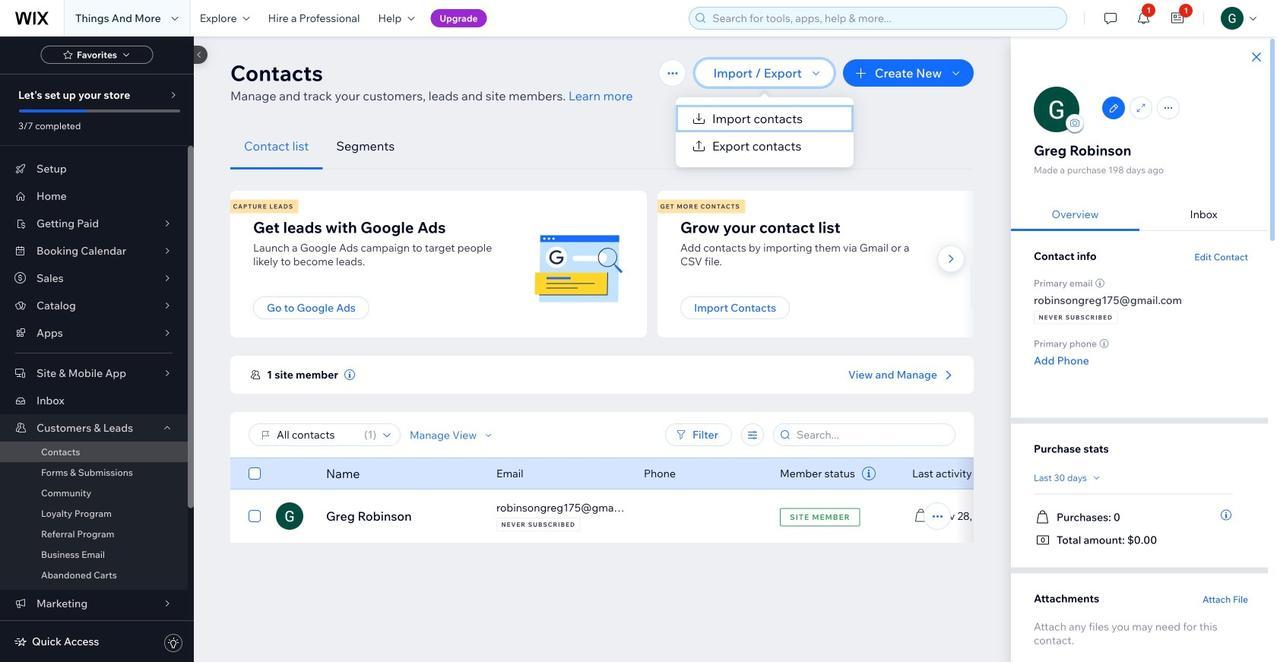 Task type: describe. For each thing, give the bounding box(es) containing it.
1 horizontal spatial tab list
[[1011, 198, 1268, 231]]

greg robinson image
[[276, 503, 303, 530]]

greg robinson image
[[1034, 87, 1080, 132]]



Task type: vqa. For each thing, say whether or not it's contained in the screenshot.
the a
no



Task type: locate. For each thing, give the bounding box(es) containing it.
0 horizontal spatial tab list
[[230, 123, 974, 170]]

Search... field
[[792, 424, 950, 446]]

None checkbox
[[249, 465, 261, 483], [249, 507, 261, 525], [249, 465, 261, 483], [249, 507, 261, 525]]

menu
[[676, 105, 854, 160]]

Unsaved view field
[[272, 424, 360, 446]]

tab list
[[230, 123, 974, 170], [1011, 198, 1268, 231]]

0 vertical spatial tab list
[[230, 123, 974, 170]]

1 vertical spatial tab list
[[1011, 198, 1268, 231]]

sidebar element
[[0, 36, 208, 662]]

list
[[228, 191, 1080, 347]]

Search for tools, apps, help & more... field
[[708, 8, 1062, 29]]



